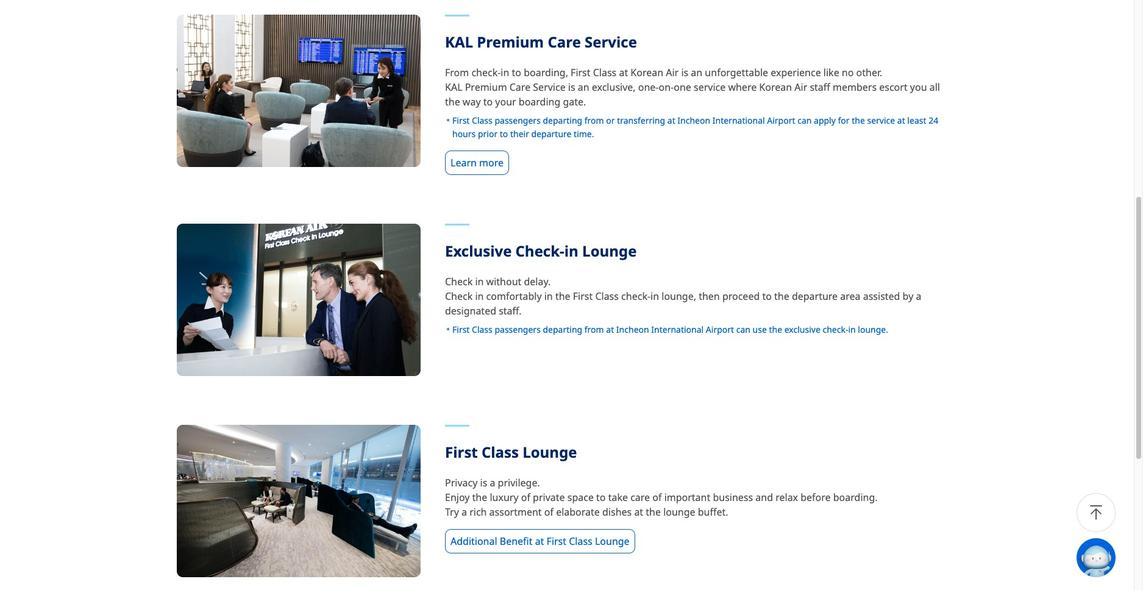 Task type: vqa. For each thing, say whether or not it's contained in the screenshot.
rightmost is
yes



Task type: describe. For each thing, give the bounding box(es) containing it.
staff.
[[499, 305, 522, 318]]

you
[[910, 81, 927, 94]]

privacy is a privilege. enjoy the luxury of private space to take care of important business and relax before boarding. try a rich assortment of elaborate dishes at the lounge buffet.
[[445, 477, 878, 519]]

a inside the check in without delay. check in comfortably in the first class check-in lounge, then proceed to the departure area assisted by a designated staff. first class passengers departing from at incheon international airport can use the exclusive check-in lounge.
[[916, 290, 922, 303]]

is inside "privacy is a privilege. enjoy the luxury of private space to take care of important business and relax before boarding. try a rich assortment of elaborate dishes at the lounge buffet."
[[480, 477, 487, 490]]

without
[[486, 275, 522, 289]]

learn more button
[[445, 151, 509, 175]]

buffet.
[[698, 506, 729, 519]]

the right comfortably
[[556, 290, 571, 303]]

space
[[568, 491, 594, 505]]

1 vertical spatial lounge
[[523, 442, 577, 463]]

like
[[824, 66, 840, 79]]

more
[[479, 156, 504, 170]]

from
[[445, 66, 469, 79]]

no
[[842, 66, 854, 79]]

where
[[728, 81, 757, 94]]

proceed
[[723, 290, 760, 303]]

transferring
[[617, 115, 665, 126]]

at inside "privacy is a privilege. enjoy the luxury of private space to take care of important business and relax before boarding. try a rich assortment of elaborate dishes at the lounge buffet."
[[635, 506, 644, 519]]

your
[[495, 95, 516, 109]]

area
[[841, 290, 861, 303]]

take
[[608, 491, 628, 505]]

privacy
[[445, 477, 478, 490]]

to right "way"
[[483, 95, 493, 109]]

kal inside from check-in to boarding, first class at korean air is an unforgettable experience like no other. kal premium care service is an exclusive, one-on-one service where korean air staff members escort you all the way to your boarding gate. first class passengers departing from or transferring at incheon international airport can apply for the service at least 24 hours prior to their departure time.
[[445, 81, 463, 94]]

members
[[833, 81, 877, 94]]

learn
[[451, 156, 477, 170]]

incheon inside from check-in to boarding, first class at korean air is an unforgettable experience like no other. kal premium care service is an exclusive, one-on-one service where korean air staff members escort you all the way to your boarding gate. first class passengers departing from or transferring at incheon international airport can apply for the service at least 24 hours prior to their departure time.
[[678, 115, 711, 126]]

0 vertical spatial lounge
[[583, 241, 637, 261]]

learn more
[[451, 156, 504, 170]]

privilege.
[[498, 477, 540, 490]]

benefit
[[500, 535, 533, 549]]

business
[[713, 491, 753, 505]]

1 horizontal spatial service
[[868, 115, 895, 126]]

exclusive,
[[592, 81, 636, 94]]

airport inside the check in without delay. check in comfortably in the first class check-in lounge, then proceed to the departure area assisted by a designated staff. first class passengers departing from at incheon international airport can use the exclusive check-in lounge.
[[706, 324, 734, 336]]

1 vertical spatial korean
[[760, 81, 792, 94]]

at inside the check in without delay. check in comfortably in the first class check-in lounge, then proceed to the departure area assisted by a designated staff. first class passengers departing from at incheon international airport can use the exclusive check-in lounge.
[[606, 324, 614, 336]]

1 horizontal spatial air
[[795, 81, 808, 94]]

by
[[903, 290, 914, 303]]

service inside from check-in to boarding, first class at korean air is an unforgettable experience like no other. kal premium care service is an exclusive, one-on-one service where korean air staff members escort you all the way to your boarding gate. first class passengers departing from or transferring at incheon international airport can apply for the service at least 24 hours prior to their departure time.
[[533, 81, 566, 94]]

care
[[631, 491, 650, 505]]

in inside from check-in to boarding, first class at korean air is an unforgettable experience like no other. kal premium care service is an exclusive, one-on-one service where korean air staff members escort you all the way to your boarding gate. first class passengers departing from or transferring at incheon international airport can apply for the service at least 24 hours prior to their departure time.
[[501, 66, 509, 79]]

1 vertical spatial is
[[568, 81, 576, 94]]

0 horizontal spatial of
[[521, 491, 531, 505]]

boarding,
[[524, 66, 568, 79]]

departure inside from check-in to boarding, first class at korean air is an unforgettable experience like no other. kal premium care service is an exclusive, one-on-one service where korean air staff members escort you all the way to your boarding gate. first class passengers departing from or transferring at incheon international airport can apply for the service at least 24 hours prior to their departure time.
[[532, 128, 572, 140]]

the down care
[[646, 506, 661, 519]]

boarding.
[[834, 491, 878, 505]]

lounge.
[[858, 324, 889, 336]]

the right for
[[852, 115, 865, 126]]

the left "way"
[[445, 95, 460, 109]]

staff
[[810, 81, 831, 94]]

way
[[463, 95, 481, 109]]

airport inside from check-in to boarding, first class at korean air is an unforgettable experience like no other. kal premium care service is an exclusive, one-on-one service where korean air staff members escort you all the way to your boarding gate. first class passengers departing from or transferring at incheon international airport can apply for the service at least 24 hours prior to their departure time.
[[767, 115, 796, 126]]

and
[[756, 491, 773, 505]]

check in without delay. check in comfortably in the first class check-in lounge, then proceed to the departure area assisted by a designated staff. first class passengers departing from at incheon international airport can use the exclusive check-in lounge.
[[445, 275, 922, 336]]

to left 'boarding,'
[[512, 66, 521, 79]]

one-
[[638, 81, 659, 94]]

delay.
[[524, 275, 551, 289]]

the right use
[[769, 324, 783, 336]]

departing inside the check in without delay. check in comfortably in the first class check-in lounge, then proceed to the departure area assisted by a designated staff. first class passengers departing from at incheon international airport can use the exclusive check-in lounge.
[[543, 324, 583, 336]]

can inside from check-in to boarding, first class at korean air is an unforgettable experience like no other. kal premium care service is an exclusive, one-on-one service where korean air staff members escort you all the way to your boarding gate. first class passengers departing from or transferring at incheon international airport can apply for the service at least 24 hours prior to their departure time.
[[798, 115, 812, 126]]

0 vertical spatial premium
[[477, 32, 544, 52]]

international inside the check in without delay. check in comfortably in the first class check-in lounge, then proceed to the departure area assisted by a designated staff. first class passengers departing from at incheon international airport can use the exclusive check-in lounge.
[[652, 324, 704, 336]]

w
[[1137, 552, 1144, 564]]

check-
[[516, 241, 565, 261]]

0 horizontal spatial service
[[694, 81, 726, 94]]

private
[[533, 491, 565, 505]]

for
[[838, 115, 850, 126]]

or
[[606, 115, 615, 126]]

exclusive
[[445, 241, 512, 261]]

important
[[665, 491, 711, 505]]

2 horizontal spatial is
[[681, 66, 689, 79]]

check- inside from check-in to boarding, first class at korean air is an unforgettable experience like no other. kal premium care service is an exclusive, one-on-one service where korean air staff members escort you all the way to your boarding gate. first class passengers departing from or transferring at incheon international airport can apply for the service at least 24 hours prior to their departure time.
[[472, 66, 501, 79]]

additional benefit at first class lounge button
[[445, 530, 635, 554]]

the up exclusive at the bottom right of page
[[775, 290, 790, 303]]

time.
[[574, 128, 594, 140]]

2 vertical spatial a
[[462, 506, 467, 519]]

rich
[[470, 506, 487, 519]]

from check-in to boarding, first class at korean air is an unforgettable experience like no other. kal premium care service is an exclusive, one-on-one service where korean air staff members escort you all the way to your boarding gate. first class passengers departing from or transferring at incheon international airport can apply for the service at least 24 hours prior to their departure time.
[[445, 66, 940, 140]]

additional benefit at first class lounge
[[451, 535, 630, 549]]

before
[[801, 491, 831, 505]]

comfortably
[[486, 290, 542, 303]]

2 horizontal spatial of
[[653, 491, 662, 505]]

one
[[674, 81, 692, 94]]

designated
[[445, 305, 496, 318]]

lounge inside button
[[595, 535, 630, 549]]

0 horizontal spatial korean
[[631, 66, 664, 79]]

exclusive check-in lounge
[[445, 241, 637, 261]]

to left their
[[500, 128, 508, 140]]

exclusive
[[785, 324, 821, 336]]

unforgettable
[[705, 66, 769, 79]]

then
[[699, 290, 720, 303]]

1 horizontal spatial check-
[[622, 290, 651, 303]]

lounge,
[[662, 290, 696, 303]]

experience
[[771, 66, 821, 79]]

1 horizontal spatial service
[[585, 32, 637, 52]]



Task type: locate. For each thing, give the bounding box(es) containing it.
departing inside from check-in to boarding, first class at korean air is an unforgettable experience like no other. kal premium care service is an exclusive, one-on-one service where korean air staff members escort you all the way to your boarding gate. first class passengers departing from or transferring at incheon international airport can apply for the service at least 24 hours prior to their departure time.
[[543, 115, 583, 126]]

1 vertical spatial service
[[868, 115, 895, 126]]

of down privilege.
[[521, 491, 531, 505]]

premium up "way"
[[465, 81, 507, 94]]

can inside the check in without delay. check in comfortably in the first class check-in lounge, then proceed to the departure area assisted by a designated staff. first class passengers departing from at incheon international airport can use the exclusive check-in lounge.
[[737, 324, 751, 336]]

incheon inside the check in without delay. check in comfortably in the first class check-in lounge, then proceed to the departure area assisted by a designated staff. first class passengers departing from at incheon international airport can use the exclusive check-in lounge.
[[617, 324, 649, 336]]

1 kal from the top
[[445, 32, 473, 52]]

can
[[798, 115, 812, 126], [737, 324, 751, 336]]

departing down gate.
[[543, 115, 583, 126]]

care up "your"
[[510, 81, 531, 94]]

apply
[[814, 115, 836, 126]]

departure inside the check in without delay. check in comfortably in the first class check-in lounge, then proceed to the departure area assisted by a designated staff. first class passengers departing from at incheon international airport can use the exclusive check-in lounge.
[[792, 290, 838, 303]]

1 vertical spatial service
[[533, 81, 566, 94]]

enjoy
[[445, 491, 470, 505]]

first class lounge
[[445, 442, 577, 463]]

0 vertical spatial from
[[585, 115, 604, 126]]

1 from from the top
[[585, 115, 604, 126]]

2 from from the top
[[585, 324, 604, 336]]

1 horizontal spatial korean
[[760, 81, 792, 94]]

lounge
[[664, 506, 696, 519]]

departure
[[532, 128, 572, 140], [792, 290, 838, 303]]

at inside button
[[535, 535, 544, 549]]

1 horizontal spatial international
[[713, 115, 765, 126]]

0 vertical spatial air
[[666, 66, 679, 79]]

service right one
[[694, 81, 726, 94]]

1 horizontal spatial incheon
[[678, 115, 711, 126]]

check- right from
[[472, 66, 501, 79]]

care up 'boarding,'
[[548, 32, 581, 52]]

luxury
[[490, 491, 519, 505]]

incheon
[[678, 115, 711, 126], [617, 324, 649, 336]]

1 vertical spatial can
[[737, 324, 751, 336]]

0 horizontal spatial a
[[462, 506, 467, 519]]

1 horizontal spatial care
[[548, 32, 581, 52]]

0 vertical spatial passengers
[[495, 115, 541, 126]]

korean up one-
[[631, 66, 664, 79]]

least
[[908, 115, 927, 126]]

service
[[694, 81, 726, 94], [868, 115, 895, 126]]

chat
[[1116, 552, 1135, 564]]

0 vertical spatial can
[[798, 115, 812, 126]]

a up "luxury"
[[490, 477, 496, 490]]

departure up exclusive at the bottom right of page
[[792, 290, 838, 303]]

can left use
[[737, 324, 751, 336]]

0 vertical spatial airport
[[767, 115, 796, 126]]

passengers inside the check in without delay. check in comfortably in the first class check-in lounge, then proceed to the departure area assisted by a designated staff. first class passengers departing from at incheon international airport can use the exclusive check-in lounge.
[[495, 324, 541, 336]]

0 horizontal spatial service
[[533, 81, 566, 94]]

international
[[713, 115, 765, 126], [652, 324, 704, 336]]

international down where
[[713, 115, 765, 126]]

0 vertical spatial kal
[[445, 32, 473, 52]]

2 departing from the top
[[543, 324, 583, 336]]

0 vertical spatial check-
[[472, 66, 501, 79]]

care inside from check-in to boarding, first class at korean air is an unforgettable experience like no other. kal premium care service is an exclusive, one-on-one service where korean air staff members escort you all the way to your boarding gate. first class passengers departing from or transferring at incheon international airport can apply for the service at least 24 hours prior to their departure time.
[[510, 81, 531, 94]]

1 horizontal spatial airport
[[767, 115, 796, 126]]

2 vertical spatial check-
[[823, 324, 849, 336]]

air
[[666, 66, 679, 79], [795, 81, 808, 94]]

in
[[501, 66, 509, 79], [565, 241, 579, 261], [475, 275, 484, 289], [475, 290, 484, 303], [544, 290, 553, 303], [651, 290, 659, 303], [849, 324, 856, 336]]

a right try
[[462, 506, 467, 519]]

to inside "privacy is a privilege. enjoy the luxury of private space to take care of important business and relax before boarding. try a rich assortment of elaborate dishes at the lounge buffet."
[[597, 491, 606, 505]]

an
[[691, 66, 703, 79], [578, 81, 590, 94]]

2 check from the top
[[445, 290, 473, 303]]

0 vertical spatial incheon
[[678, 115, 711, 126]]

0 vertical spatial a
[[916, 290, 922, 303]]

1 horizontal spatial departure
[[792, 290, 838, 303]]

is
[[681, 66, 689, 79], [568, 81, 576, 94], [480, 477, 487, 490]]

a right by
[[916, 290, 922, 303]]

1 vertical spatial passengers
[[495, 324, 541, 336]]

airport down "then"
[[706, 324, 734, 336]]

the up rich
[[472, 491, 487, 505]]

24
[[929, 115, 939, 126]]

is up one
[[681, 66, 689, 79]]

assortment
[[490, 506, 542, 519]]

2 horizontal spatial a
[[916, 290, 922, 303]]

assisted
[[863, 290, 900, 303]]

0 vertical spatial an
[[691, 66, 703, 79]]

to left take
[[597, 491, 606, 505]]

2 passengers from the top
[[495, 324, 541, 336]]

prior
[[478, 128, 498, 140]]

premium up 'boarding,'
[[477, 32, 544, 52]]

departing
[[543, 115, 583, 126], [543, 324, 583, 336]]

chat w
[[1116, 552, 1144, 564]]

an up gate.
[[578, 81, 590, 94]]

airport
[[767, 115, 796, 126], [706, 324, 734, 336]]

0 vertical spatial departing
[[543, 115, 583, 126]]

chat w link
[[1077, 539, 1144, 578]]

can left the apply on the right
[[798, 115, 812, 126]]

1 vertical spatial a
[[490, 477, 496, 490]]

class inside button
[[569, 535, 593, 549]]

first inside button
[[547, 535, 567, 549]]

a
[[916, 290, 922, 303], [490, 477, 496, 490], [462, 506, 467, 519]]

service down escort
[[868, 115, 895, 126]]

1 vertical spatial check-
[[622, 290, 651, 303]]

0 vertical spatial korean
[[631, 66, 664, 79]]

departing down the delay.
[[543, 324, 583, 336]]

premium
[[477, 32, 544, 52], [465, 81, 507, 94]]

passengers up their
[[495, 115, 541, 126]]

lounge
[[583, 241, 637, 261], [523, 442, 577, 463], [595, 535, 630, 549]]

first
[[571, 66, 591, 79], [453, 115, 470, 126], [573, 290, 593, 303], [453, 324, 470, 336], [445, 442, 478, 463], [547, 535, 567, 549]]

0 vertical spatial service
[[694, 81, 726, 94]]

gate.
[[563, 95, 586, 109]]

at
[[619, 66, 628, 79], [668, 115, 676, 126], [898, 115, 906, 126], [606, 324, 614, 336], [635, 506, 644, 519], [535, 535, 544, 549]]

on-
[[659, 81, 674, 94]]

0 horizontal spatial check-
[[472, 66, 501, 79]]

additional
[[451, 535, 497, 549]]

1 horizontal spatial a
[[490, 477, 496, 490]]

0 horizontal spatial airport
[[706, 324, 734, 336]]

an up one
[[691, 66, 703, 79]]

to inside the check in without delay. check in comfortably in the first class check-in lounge, then proceed to the departure area assisted by a designated staff. first class passengers departing from at incheon international airport can use the exclusive check-in lounge.
[[763, 290, 772, 303]]

korean
[[631, 66, 664, 79], [760, 81, 792, 94]]

1 horizontal spatial of
[[545, 506, 554, 519]]

2 horizontal spatial check-
[[823, 324, 849, 336]]

1 vertical spatial premium
[[465, 81, 507, 94]]

2 vertical spatial lounge
[[595, 535, 630, 549]]

check- right exclusive at the bottom right of page
[[823, 324, 849, 336]]

1 vertical spatial incheon
[[617, 324, 649, 336]]

0 horizontal spatial care
[[510, 81, 531, 94]]

from inside from check-in to boarding, first class at korean air is an unforgettable experience like no other. kal premium care service is an exclusive, one-on-one service where korean air staff members escort you all the way to your boarding gate. first class passengers departing from or transferring at incheon international airport can apply for the service at least 24 hours prior to their departure time.
[[585, 115, 604, 126]]

1 vertical spatial an
[[578, 81, 590, 94]]

0 horizontal spatial international
[[652, 324, 704, 336]]

use
[[753, 324, 767, 336]]

the
[[445, 95, 460, 109], [852, 115, 865, 126], [556, 290, 571, 303], [775, 290, 790, 303], [769, 324, 783, 336], [472, 491, 487, 505], [646, 506, 661, 519]]

class
[[593, 66, 617, 79], [472, 115, 493, 126], [595, 290, 619, 303], [472, 324, 493, 336], [482, 442, 519, 463], [569, 535, 593, 549]]

try
[[445, 506, 459, 519]]

hours
[[453, 128, 476, 140]]

passengers inside from check-in to boarding, first class at korean air is an unforgettable experience like no other. kal premium care service is an exclusive, one-on-one service where korean air staff members escort you all the way to your boarding gate. first class passengers departing from or transferring at incheon international airport can apply for the service at least 24 hours prior to their departure time.
[[495, 115, 541, 126]]

air up the on- on the right
[[666, 66, 679, 79]]

1 vertical spatial airport
[[706, 324, 734, 336]]

passengers
[[495, 115, 541, 126], [495, 324, 541, 336]]

of
[[521, 491, 531, 505], [653, 491, 662, 505], [545, 506, 554, 519]]

boarding
[[519, 95, 561, 109]]

service up the exclusive, at the right
[[585, 32, 637, 52]]

0 horizontal spatial an
[[578, 81, 590, 94]]

premium inside from check-in to boarding, first class at korean air is an unforgettable experience like no other. kal premium care service is an exclusive, one-on-one service where korean air staff members escort you all the way to your boarding gate. first class passengers departing from or transferring at incheon international airport can apply for the service at least 24 hours prior to their departure time.
[[465, 81, 507, 94]]

2 kal from the top
[[445, 81, 463, 94]]

0 horizontal spatial incheon
[[617, 324, 649, 336]]

all
[[930, 81, 940, 94]]

0 horizontal spatial can
[[737, 324, 751, 336]]

escort
[[880, 81, 908, 94]]

1 passengers from the top
[[495, 115, 541, 126]]

service
[[585, 32, 637, 52], [533, 81, 566, 94]]

kal down from
[[445, 81, 463, 94]]

kal up from
[[445, 32, 473, 52]]

service down 'boarding,'
[[533, 81, 566, 94]]

to
[[512, 66, 521, 79], [483, 95, 493, 109], [500, 128, 508, 140], [763, 290, 772, 303], [597, 491, 606, 505]]

to right proceed
[[763, 290, 772, 303]]

1 vertical spatial departing
[[543, 324, 583, 336]]

other.
[[857, 66, 883, 79]]

international inside from check-in to boarding, first class at korean air is an unforgettable experience like no other. kal premium care service is an exclusive, one-on-one service where korean air staff members escort you all the way to your boarding gate. first class passengers departing from or transferring at incheon international airport can apply for the service at least 24 hours prior to their departure time.
[[713, 115, 765, 126]]

1 vertical spatial kal
[[445, 81, 463, 94]]

1 vertical spatial international
[[652, 324, 704, 336]]

1 vertical spatial care
[[510, 81, 531, 94]]

air down experience
[[795, 81, 808, 94]]

kal
[[445, 32, 473, 52], [445, 81, 463, 94]]

1 check from the top
[[445, 275, 473, 289]]

1 vertical spatial air
[[795, 81, 808, 94]]

from inside the check in without delay. check in comfortably in the first class check-in lounge, then proceed to the departure area assisted by a designated staff. first class passengers departing from at incheon international airport can use the exclusive check-in lounge.
[[585, 324, 604, 336]]

1 vertical spatial departure
[[792, 290, 838, 303]]

departure right their
[[532, 128, 572, 140]]

0 vertical spatial international
[[713, 115, 765, 126]]

kal premium care service
[[445, 32, 637, 52]]

1 horizontal spatial can
[[798, 115, 812, 126]]

elaborate
[[556, 506, 600, 519]]

is up gate.
[[568, 81, 576, 94]]

airport left the apply on the right
[[767, 115, 796, 126]]

1 departing from the top
[[543, 115, 583, 126]]

0 vertical spatial care
[[548, 32, 581, 52]]

their
[[510, 128, 529, 140]]

0 horizontal spatial air
[[666, 66, 679, 79]]

1 vertical spatial from
[[585, 324, 604, 336]]

of right care
[[653, 491, 662, 505]]

check- left lounge,
[[622, 290, 651, 303]]

of down private
[[545, 506, 554, 519]]

relax
[[776, 491, 798, 505]]

0 vertical spatial check
[[445, 275, 473, 289]]

korean down experience
[[760, 81, 792, 94]]

check
[[445, 275, 473, 289], [445, 290, 473, 303]]

0 vertical spatial is
[[681, 66, 689, 79]]

from
[[585, 115, 604, 126], [585, 324, 604, 336]]

is right privacy in the bottom of the page
[[480, 477, 487, 490]]

0 horizontal spatial is
[[480, 477, 487, 490]]

international down lounge,
[[652, 324, 704, 336]]

0 vertical spatial service
[[585, 32, 637, 52]]

0 vertical spatial departure
[[532, 128, 572, 140]]

passengers down the staff.
[[495, 324, 541, 336]]

care
[[548, 32, 581, 52], [510, 81, 531, 94]]

1 vertical spatial check
[[445, 290, 473, 303]]

dishes
[[603, 506, 632, 519]]

1 horizontal spatial an
[[691, 66, 703, 79]]

2 vertical spatial is
[[480, 477, 487, 490]]

0 horizontal spatial departure
[[532, 128, 572, 140]]

1 horizontal spatial is
[[568, 81, 576, 94]]



